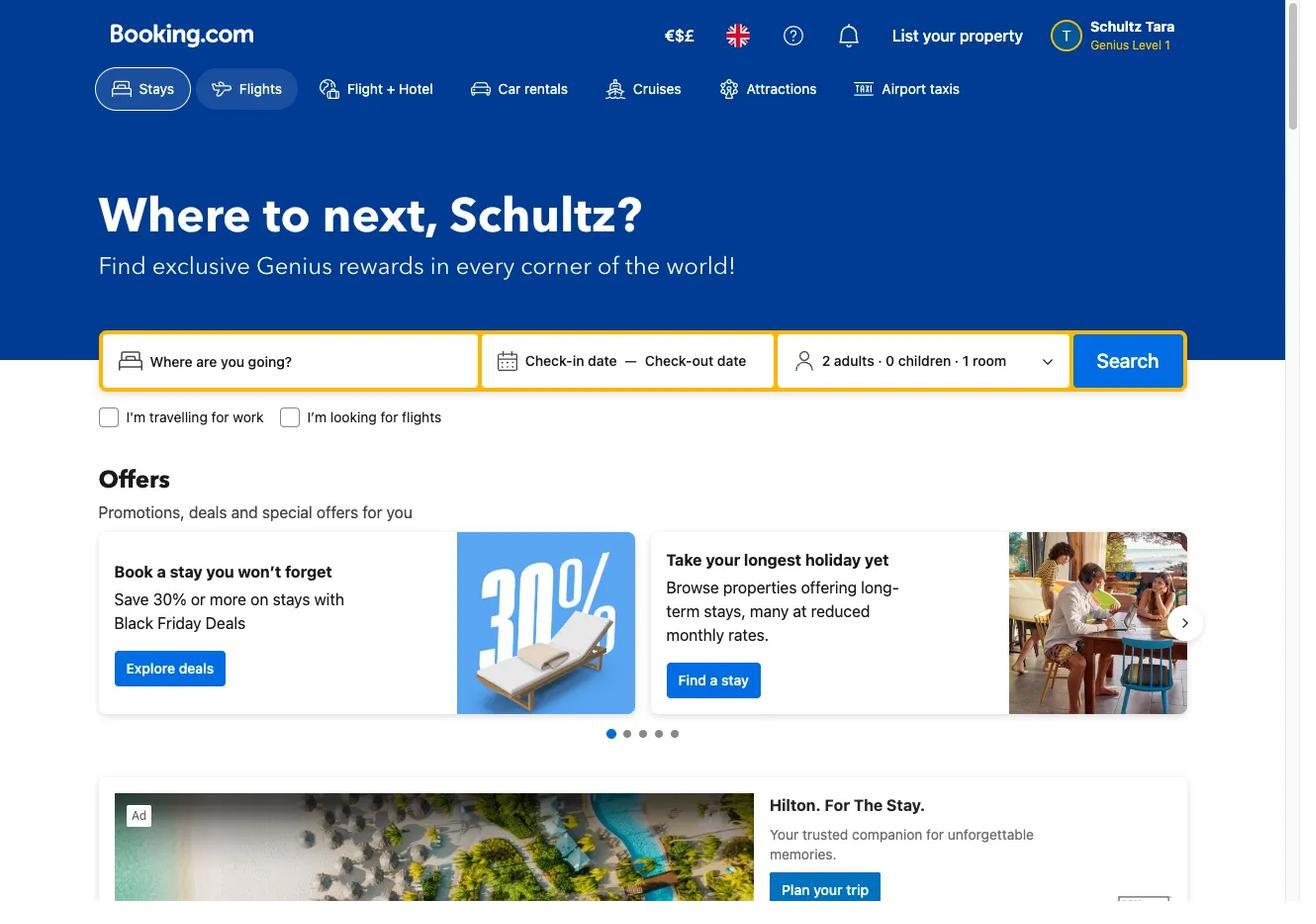 Task type: describe. For each thing, give the bounding box(es) containing it.
yet
[[865, 551, 889, 569]]

for inside offers promotions, deals and special offers for you
[[363, 504, 382, 522]]

monthly
[[667, 626, 724, 644]]

take your longest holiday yet image
[[1009, 532, 1187, 715]]

where to next, schultz? find exclusive genius rewards in every corner of the world!
[[98, 184, 736, 283]]

car rentals
[[498, 80, 568, 97]]

2 adults · 0 children · 1 room button
[[786, 342, 1062, 380]]

search
[[1097, 349, 1159, 372]]

cruises
[[633, 80, 681, 97]]

property
[[960, 27, 1024, 45]]

1 inside button
[[963, 352, 969, 369]]

your for longest
[[706, 551, 741, 569]]

black
[[114, 615, 153, 632]]

out
[[692, 352, 714, 369]]

30%
[[153, 591, 187, 609]]

progress bar inside offers main content
[[606, 729, 678, 739]]

reduced
[[811, 603, 870, 621]]

adults
[[834, 352, 875, 369]]

where
[[98, 184, 251, 249]]

holiday
[[805, 551, 861, 569]]

a for book
[[157, 563, 166, 581]]

offering
[[801, 579, 857, 597]]

in inside where to next, schultz? find exclusive genius rewards in every corner of the world!
[[430, 250, 450, 283]]

or
[[191, 591, 206, 609]]

of
[[598, 250, 620, 283]]

long-
[[861, 579, 899, 597]]

search for black friday deals on stays image
[[457, 532, 635, 715]]

to
[[263, 184, 311, 249]]

you inside offers promotions, deals and special offers for you
[[387, 504, 413, 522]]

deals
[[206, 615, 246, 632]]

friday
[[158, 615, 201, 632]]

taxis
[[930, 80, 960, 97]]

€$£
[[665, 27, 695, 45]]

stays
[[273, 591, 310, 609]]

special
[[262, 504, 313, 522]]

i'm looking for flights
[[307, 409, 442, 426]]

list your property link
[[881, 12, 1035, 59]]

promotions,
[[98, 504, 185, 522]]

rewards
[[338, 250, 424, 283]]

many
[[750, 603, 789, 621]]

list your property
[[893, 27, 1024, 45]]

exclusive
[[152, 250, 250, 283]]

offers
[[98, 464, 170, 497]]

2 check- from the left
[[645, 352, 692, 369]]

flight
[[347, 80, 383, 97]]

schultz?
[[450, 184, 642, 249]]

term
[[667, 603, 700, 621]]

explore deals
[[126, 660, 214, 677]]

browse
[[667, 579, 719, 597]]

cruises link
[[589, 67, 698, 111]]

airport taxis link
[[838, 67, 977, 111]]

book
[[114, 563, 153, 581]]

the
[[626, 250, 661, 283]]

flights link
[[195, 67, 299, 111]]

take
[[667, 551, 702, 569]]

flight + hotel link
[[303, 67, 450, 111]]

children
[[898, 352, 951, 369]]

for for work
[[211, 409, 229, 426]]

schultz tara genius level 1
[[1091, 18, 1175, 52]]

airport
[[882, 80, 926, 97]]

find inside where to next, schultz? find exclusive genius rewards in every corner of the world!
[[98, 250, 146, 283]]

next,
[[323, 184, 438, 249]]

a for find
[[710, 672, 718, 689]]

attractions link
[[702, 67, 834, 111]]



Task type: locate. For each thing, give the bounding box(es) containing it.
genius down schultz
[[1091, 38, 1129, 52]]

0 vertical spatial find
[[98, 250, 146, 283]]

book a stay you won't forget save 30% or more on stays with black friday deals
[[114, 563, 344, 632]]

check-in date — check-out date
[[525, 352, 747, 369]]

tara
[[1146, 18, 1175, 35]]

car rentals link
[[454, 67, 585, 111]]

in left every
[[430, 250, 450, 283]]

i'm
[[307, 409, 327, 426]]

airport taxis
[[882, 80, 960, 97]]

find down monthly
[[678, 672, 707, 689]]

0 horizontal spatial genius
[[256, 250, 332, 283]]

flights
[[402, 409, 442, 426]]

0 horizontal spatial date
[[588, 352, 617, 369]]

explore deals link
[[114, 651, 226, 687]]

for left work
[[211, 409, 229, 426]]

1 horizontal spatial your
[[923, 27, 956, 45]]

explore
[[126, 660, 175, 677]]

longest
[[744, 551, 802, 569]]

1 inside schultz tara genius level 1
[[1165, 38, 1171, 52]]

deals left the and
[[189, 504, 227, 522]]

1 vertical spatial in
[[573, 352, 584, 369]]

check- right —
[[645, 352, 692, 369]]

stays
[[139, 80, 174, 97]]

attractions
[[747, 80, 817, 97]]

0 horizontal spatial find
[[98, 250, 146, 283]]

your account menu schultz tara genius level 1 element
[[1051, 9, 1183, 54]]

with
[[314, 591, 344, 609]]

at
[[793, 603, 807, 621]]

work
[[233, 409, 264, 426]]

date left —
[[588, 352, 617, 369]]

flight + hotel
[[347, 80, 433, 97]]

on
[[251, 591, 269, 609]]

rates.
[[729, 626, 769, 644]]

1 vertical spatial a
[[710, 672, 718, 689]]

a inside "link"
[[710, 672, 718, 689]]

and
[[231, 504, 258, 522]]

1 horizontal spatial in
[[573, 352, 584, 369]]

for
[[211, 409, 229, 426], [381, 409, 398, 426], [363, 504, 382, 522]]

0 horizontal spatial you
[[206, 563, 234, 581]]

0 horizontal spatial stay
[[170, 563, 203, 581]]

a inside book a stay you won't forget save 30% or more on stays with black friday deals
[[157, 563, 166, 581]]

find a stay
[[678, 672, 749, 689]]

0 vertical spatial deals
[[189, 504, 227, 522]]

1 vertical spatial your
[[706, 551, 741, 569]]

1 check- from the left
[[525, 352, 573, 369]]

· right the children at the right top of the page
[[955, 352, 959, 369]]

0 vertical spatial you
[[387, 504, 413, 522]]

corner
[[521, 250, 592, 283]]

0 vertical spatial a
[[157, 563, 166, 581]]

1 vertical spatial stay
[[721, 672, 749, 689]]

0 vertical spatial genius
[[1091, 38, 1129, 52]]

find down where at the top left of page
[[98, 250, 146, 283]]

you up more
[[206, 563, 234, 581]]

list
[[893, 27, 919, 45]]

0 vertical spatial your
[[923, 27, 956, 45]]

room
[[973, 352, 1007, 369]]

stay up or
[[170, 563, 203, 581]]

1 vertical spatial find
[[678, 672, 707, 689]]

find
[[98, 250, 146, 283], [678, 672, 707, 689]]

for for flights
[[381, 409, 398, 426]]

stay for book
[[170, 563, 203, 581]]

in
[[430, 250, 450, 283], [573, 352, 584, 369]]

i'm
[[126, 409, 146, 426]]

1
[[1165, 38, 1171, 52], [963, 352, 969, 369]]

search button
[[1073, 335, 1183, 388]]

a right book
[[157, 563, 166, 581]]

0 horizontal spatial check-
[[525, 352, 573, 369]]

looking
[[330, 409, 377, 426]]

0 horizontal spatial a
[[157, 563, 166, 581]]

0 horizontal spatial ·
[[878, 352, 882, 369]]

properties
[[723, 579, 797, 597]]

stay for find
[[721, 672, 749, 689]]

travelling
[[149, 409, 208, 426]]

1 date from the left
[[588, 352, 617, 369]]

0 vertical spatial 1
[[1165, 38, 1171, 52]]

1 horizontal spatial date
[[717, 352, 747, 369]]

won't
[[238, 563, 281, 581]]

0
[[886, 352, 895, 369]]

0 horizontal spatial in
[[430, 250, 450, 283]]

you inside book a stay you won't forget save 30% or more on stays with black friday deals
[[206, 563, 234, 581]]

1 horizontal spatial you
[[387, 504, 413, 522]]

1 · from the left
[[878, 352, 882, 369]]

for right offers
[[363, 504, 382, 522]]

genius inside schultz tara genius level 1
[[1091, 38, 1129, 52]]

1 vertical spatial 1
[[963, 352, 969, 369]]

genius
[[1091, 38, 1129, 52], [256, 250, 332, 283]]

stay inside find a stay "link"
[[721, 672, 749, 689]]

2 date from the left
[[717, 352, 747, 369]]

you right offers
[[387, 504, 413, 522]]

stays,
[[704, 603, 746, 621]]

1 vertical spatial you
[[206, 563, 234, 581]]

date right out
[[717, 352, 747, 369]]

rentals
[[525, 80, 568, 97]]

for left flights
[[381, 409, 398, 426]]

date
[[588, 352, 617, 369], [717, 352, 747, 369]]

+
[[387, 80, 395, 97]]

i'm travelling for work
[[126, 409, 264, 426]]

deals inside offers promotions, deals and special offers for you
[[189, 504, 227, 522]]

stay down rates.
[[721, 672, 749, 689]]

your inside take your longest holiday yet browse properties offering long- term stays, many at reduced monthly rates.
[[706, 551, 741, 569]]

deals right 'explore'
[[179, 660, 214, 677]]

offers main content
[[83, 464, 1203, 902]]

0 vertical spatial stay
[[170, 563, 203, 581]]

0 horizontal spatial 1
[[963, 352, 969, 369]]

1 vertical spatial deals
[[179, 660, 214, 677]]

1 horizontal spatial ·
[[955, 352, 959, 369]]

check- left —
[[525, 352, 573, 369]]

1 left room
[[963, 352, 969, 369]]

genius inside where to next, schultz? find exclusive genius rewards in every corner of the world!
[[256, 250, 332, 283]]

1 horizontal spatial find
[[678, 672, 707, 689]]

0 vertical spatial in
[[430, 250, 450, 283]]

your right take on the bottom of the page
[[706, 551, 741, 569]]

your right list
[[923, 27, 956, 45]]

check-out date button
[[637, 343, 755, 379]]

Where are you going? field
[[142, 343, 470, 379]]

your for property
[[923, 27, 956, 45]]

genius down to
[[256, 250, 332, 283]]

take your longest holiday yet browse properties offering long- term stays, many at reduced monthly rates.
[[667, 551, 899, 644]]

0 horizontal spatial your
[[706, 551, 741, 569]]

advertisement region
[[98, 778, 1187, 902]]

1 horizontal spatial check-
[[645, 352, 692, 369]]

· left 0
[[878, 352, 882, 369]]

find inside "link"
[[678, 672, 707, 689]]

car
[[498, 80, 521, 97]]

more
[[210, 591, 246, 609]]

every
[[456, 250, 515, 283]]

2 · from the left
[[955, 352, 959, 369]]

deals
[[189, 504, 227, 522], [179, 660, 214, 677]]

1 horizontal spatial stay
[[721, 672, 749, 689]]

offers promotions, deals and special offers for you
[[98, 464, 413, 522]]

region containing take your longest holiday yet
[[83, 525, 1203, 723]]

stays link
[[95, 67, 191, 111]]

1 down tara
[[1165, 38, 1171, 52]]

level
[[1133, 38, 1162, 52]]

·
[[878, 352, 882, 369], [955, 352, 959, 369]]

in left —
[[573, 352, 584, 369]]

1 horizontal spatial genius
[[1091, 38, 1129, 52]]

you
[[387, 504, 413, 522], [206, 563, 234, 581]]

2 adults · 0 children · 1 room
[[822, 352, 1007, 369]]

hotel
[[399, 80, 433, 97]]

1 horizontal spatial 1
[[1165, 38, 1171, 52]]

a down monthly
[[710, 672, 718, 689]]

save
[[114, 591, 149, 609]]

offers
[[317, 504, 358, 522]]

1 vertical spatial genius
[[256, 250, 332, 283]]

find a stay link
[[667, 663, 761, 699]]

flights
[[239, 80, 282, 97]]

world!
[[667, 250, 736, 283]]

1 horizontal spatial a
[[710, 672, 718, 689]]

booking.com image
[[110, 24, 253, 48]]

region
[[83, 525, 1203, 723]]

check-
[[525, 352, 573, 369], [645, 352, 692, 369]]

—
[[625, 352, 637, 369]]

€$£ button
[[653, 12, 706, 59]]

stay inside book a stay you won't forget save 30% or more on stays with black friday deals
[[170, 563, 203, 581]]

check-in date button
[[518, 343, 625, 379]]

schultz
[[1091, 18, 1142, 35]]

progress bar
[[606, 729, 678, 739]]

forget
[[285, 563, 332, 581]]

2
[[822, 352, 831, 369]]



Task type: vqa. For each thing, say whether or not it's contained in the screenshot.
the topmost 'a'
yes



